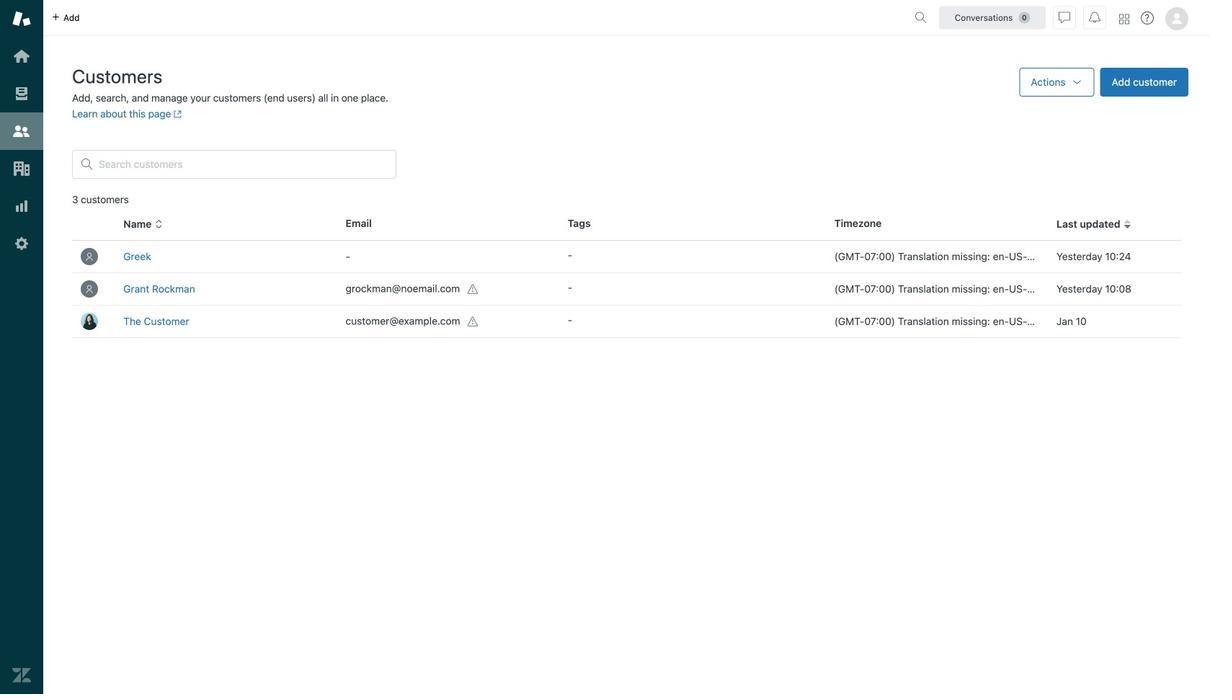 Task type: vqa. For each thing, say whether or not it's contained in the screenshot.
fourth arrow down image
no



Task type: locate. For each thing, give the bounding box(es) containing it.
notifications image
[[1089, 12, 1101, 23]]

2 unverified email image from the top
[[468, 316, 479, 328]]

zendesk image
[[12, 666, 31, 685]]

0 vertical spatial unverified email image
[[467, 284, 479, 295]]

1 vertical spatial unverified email image
[[468, 316, 479, 328]]

customers image
[[12, 122, 31, 141]]

unverified email image
[[467, 284, 479, 295], [468, 316, 479, 328]]

zendesk products image
[[1120, 14, 1130, 24]]

(opens in a new tab) image
[[171, 110, 182, 118]]

organizations image
[[12, 159, 31, 178]]

admin image
[[12, 234, 31, 253]]



Task type: describe. For each thing, give the bounding box(es) containing it.
main element
[[0, 0, 43, 694]]

Search customers field
[[99, 158, 387, 171]]

zendesk support image
[[12, 9, 31, 28]]

get help image
[[1141, 12, 1154, 25]]

get started image
[[12, 47, 31, 66]]

1 unverified email image from the top
[[467, 284, 479, 295]]

views image
[[12, 84, 31, 103]]

reporting image
[[12, 197, 31, 216]]

button displays agent's chat status as invisible. image
[[1059, 12, 1071, 23]]



